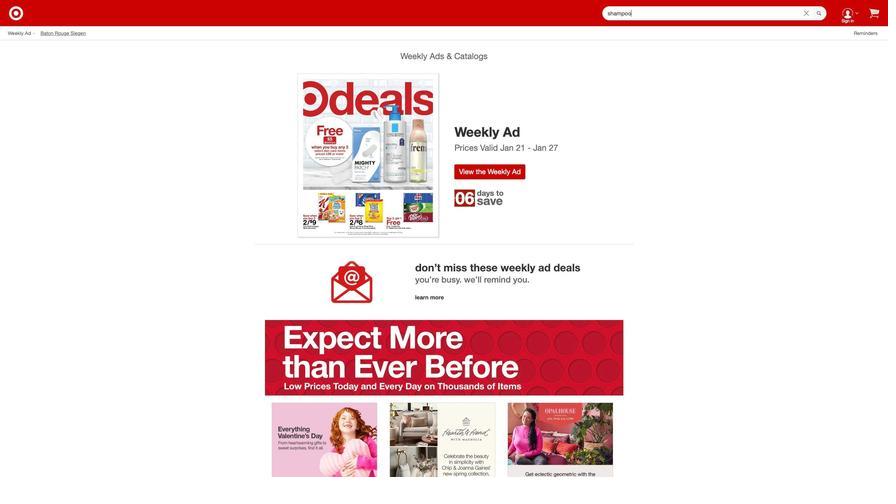 Task type: vqa. For each thing, say whether or not it's contained in the screenshot.
second Advertisement element from right
yes



Task type: locate. For each thing, give the bounding box(es) containing it.
don't miss these weekly ad deals. you're busy. we'll remind you. sign up now. image
[[262, 245, 627, 320]]

0 horizontal spatial advertisement element
[[272, 403, 377, 478]]

Search Weekly Ad search field
[[603, 6, 827, 21]]

view the weekly ad image
[[298, 74, 439, 237]]

1 horizontal spatial advertisement element
[[390, 403, 495, 478]]

3 advertisement element from the left
[[508, 403, 613, 478]]

2 horizontal spatial advertisement element
[[508, 403, 613, 478]]

go to target.com image
[[9, 6, 23, 20]]

expect more than ever before. low prices today and every day on thousands of items. image
[[265, 320, 623, 396]]

form
[[603, 6, 827, 21]]

advertisement element
[[272, 403, 377, 478], [390, 403, 495, 478], [508, 403, 613, 478]]



Task type: describe. For each thing, give the bounding box(es) containing it.
1 advertisement element from the left
[[272, 403, 377, 478]]

2 advertisement element from the left
[[390, 403, 495, 478]]

view your cart on target.com image
[[869, 8, 880, 18]]



